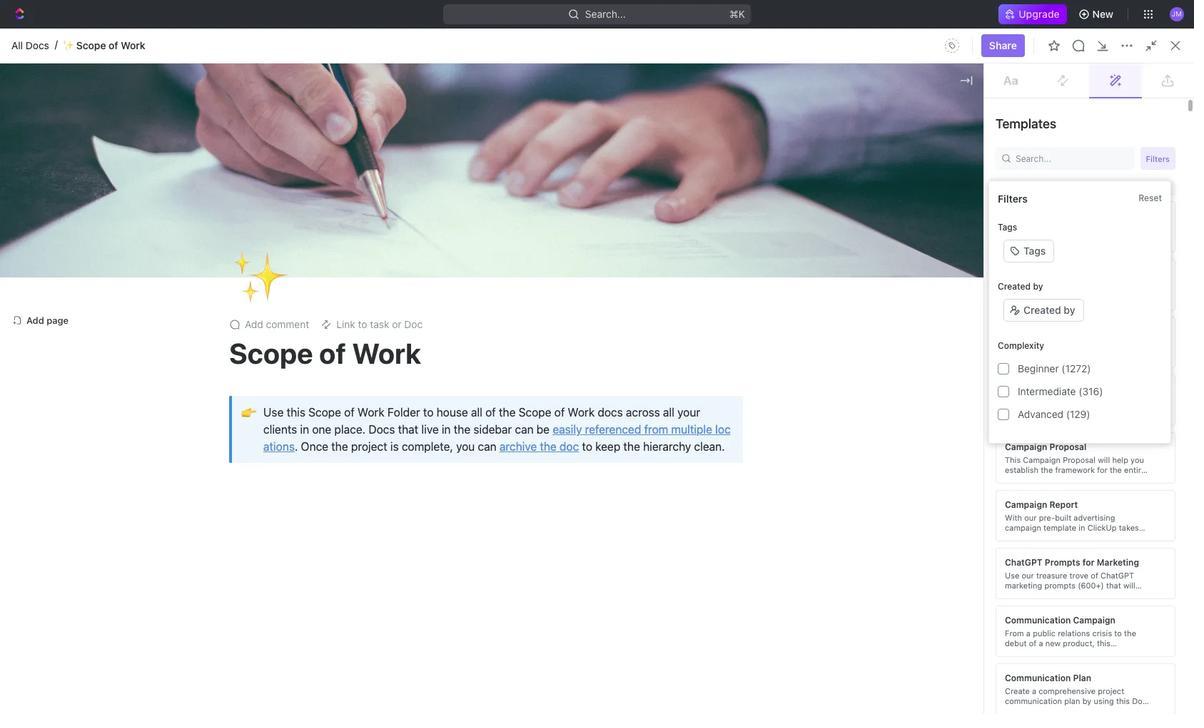 Task type: vqa. For each thing, say whether or not it's contained in the screenshot.
the rightmost the Tags
yes



Task type: describe. For each thing, give the bounding box(es) containing it.
hide
[[706, 33, 728, 45]]

created by button
[[998, 298, 1162, 323]]

project notes button
[[248, 294, 492, 323]]

brief
[[1049, 384, 1070, 394]]

minutes for client 2 project
[[305, 431, 343, 443]]

notes inside button
[[300, 302, 328, 314]]

loc
[[715, 423, 731, 436]]

space
[[62, 191, 91, 203]]

spaces
[[11, 145, 42, 156]]

campaign report with our pre-built advertising campaign template in clickup takes care of choosing the kpis to monitor, so you don't have to waste time on it.
[[1005, 499, 1145, 552]]

add for add comment
[[245, 319, 263, 331]]

easily inside easily referenced from multiple loc ations
[[553, 423, 582, 436]]

- for agency management
[[652, 456, 657, 469]]

location
[[510, 279, 544, 289]]

0 vertical spatial you
[[461, 33, 479, 45]]

share
[[989, 39, 1017, 51]]

multiple
[[671, 423, 712, 436]]

all docs
[[11, 39, 49, 51]]

row containing welcome!
[[231, 321, 1177, 347]]

27 mins ago
[[932, 302, 988, 314]]

filters inside "dropdown button"
[[1146, 154, 1170, 163]]

6
[[932, 354, 938, 366]]

the up sidebar
[[499, 406, 516, 419]]

it.
[[1137, 543, 1145, 552]]

new for new
[[1092, 8, 1113, 20]]

proposal
[[1049, 441, 1086, 452]]

add comment
[[245, 319, 309, 331]]

24
[[932, 328, 944, 340]]

care
[[1005, 533, 1021, 542]]

in up shared
[[324, 191, 332, 203]]

my docs button
[[272, 244, 321, 273]]

in left one
[[300, 423, 309, 436]]

project inside project notes link
[[588, 145, 620, 157]]

prompts
[[1045, 557, 1080, 568]]

1 vertical spatial scope of work
[[907, 168, 975, 180]]

beginner
[[1018, 363, 1059, 375]]

1 vertical spatial plan
[[1057, 706, 1072, 714]]

have
[[1053, 543, 1071, 552]]

1 vertical spatial can
[[478, 441, 496, 453]]

referenced
[[585, 423, 641, 436]]

the down place.
[[331, 441, 348, 453]]

management inside resource management button
[[311, 354, 373, 366]]

0 vertical spatial created
[[887, 119, 930, 132]]

resource management inside button
[[264, 354, 373, 366]]

marketing
[[1097, 557, 1139, 568]]

my
[[276, 251, 290, 263]]

communication for communication campaign
[[1005, 615, 1071, 626]]

date for date updated
[[818, 279, 837, 289]]

be
[[537, 423, 550, 436]]

intermediate
[[1018, 385, 1076, 398]]

2 vertical spatial scope of work
[[229, 336, 421, 370]]

1 vertical spatial resource
[[268, 168, 312, 180]]

mins for 6
[[941, 354, 963, 366]]

enable
[[519, 33, 550, 45]]

workspace
[[422, 251, 475, 263]]

Intermediate (316) checkbox
[[998, 386, 1009, 398]]

search...
[[585, 8, 626, 20]]

Search by name... text field
[[950, 245, 1130, 266]]

archived
[[544, 251, 586, 263]]

1 horizontal spatial notes
[[623, 145, 650, 157]]

filters button
[[1140, 147, 1175, 170]]

advanced (129)
[[1018, 408, 1090, 420]]

do you want to enable browser notifications? enable hide this
[[446, 33, 748, 45]]

created inside button
[[1023, 304, 1061, 316]]

chatgpt prompts for marketing
[[1005, 557, 1139, 568]]

ago for 27 mins ago
[[971, 302, 988, 314]]

tags inside button
[[1023, 245, 1046, 257]]

project inside project notes button
[[264, 302, 298, 314]]

keep
[[595, 441, 620, 453]]

browser
[[553, 33, 591, 45]]

name
[[250, 279, 273, 289]]

docs up recent
[[239, 61, 263, 73]]

campaign for campaign report with our pre-built advertising campaign template in clickup takes care of choosing the kpis to monitor, so you don't have to waste time on it.
[[1005, 499, 1047, 510]]

0 horizontal spatial all
[[471, 406, 482, 419]]

all inside all button
[[251, 251, 263, 263]]

1 vertical spatial resource management
[[268, 168, 374, 180]]

built
[[1055, 513, 1071, 522]]

0 vertical spatial created by
[[998, 281, 1043, 292]]

that
[[398, 423, 418, 436]]

doc inside button
[[1161, 61, 1180, 73]]

help
[[1015, 706, 1031, 714]]

- for client 1 project
[[652, 405, 657, 417]]

the inside campaign report with our pre-built advertising campaign template in clickup takes care of choosing the kpis to monitor, so you don't have to waste time on it.
[[1070, 533, 1082, 542]]

mins for 24
[[947, 328, 969, 340]]

1 vertical spatial ✨
[[248, 146, 260, 156]]

communication campaign
[[1005, 615, 1115, 626]]

your for out
[[1089, 706, 1106, 714]]

private
[[376, 251, 409, 263]]

0 horizontal spatial 2
[[301, 456, 308, 469]]

1 horizontal spatial this
[[731, 33, 748, 45]]

complete,
[[402, 441, 453, 453]]

docs inside use this scope of work folder to house all of the scope of work docs across all your clients in one place. docs that live in the sidebar can be
[[368, 423, 395, 436]]

meeting for client 2 project
[[264, 431, 302, 443]]

place.
[[334, 423, 365, 436]]

2 horizontal spatial all
[[663, 406, 674, 419]]

the right keep
[[623, 441, 640, 453]]

created by inside button
[[1023, 304, 1075, 316]]

row containing resource management
[[231, 347, 1177, 373]]

archived button
[[540, 244, 589, 273]]

live
[[421, 423, 439, 436]]

1 horizontal spatial favorites
[[568, 119, 617, 132]]

date updated button
[[809, 273, 881, 295]]

in right the live
[[442, 423, 451, 436]]

welcome! • in agency management for scope of work
[[907, 191, 1071, 203]]

Beginner (1272) checkbox
[[998, 363, 1009, 375]]

row containing name
[[231, 273, 1177, 296]]

in inside campaign report with our pre-built advertising campaign template in clickup takes care of choosing the kpis to monitor, so you don't have to waste time on it.
[[1079, 523, 1085, 532]]

new for new doc
[[1137, 61, 1158, 73]]

time
[[1107, 543, 1123, 552]]

meeting minutes for client 2 project
[[264, 431, 343, 443]]

0 vertical spatial resource
[[907, 145, 950, 157]]

0 vertical spatial scope of work
[[268, 145, 336, 157]]

don't
[[1032, 543, 1051, 552]]

all docs link
[[11, 39, 49, 52]]

0 horizontal spatial filters
[[998, 193, 1028, 205]]

👉
[[241, 405, 256, 420]]

search docs
[[1055, 61, 1115, 73]]

add page
[[26, 315, 69, 326]]

0 vertical spatial project notes
[[588, 145, 650, 157]]

scope down recent
[[268, 145, 297, 157]]

ago for 6 mins ago
[[966, 354, 983, 366]]

ago for 24 mins ago
[[971, 328, 989, 340]]

using
[[1094, 696, 1114, 705]]

favorites inside button
[[11, 121, 49, 131]]

created by me
[[887, 119, 965, 132]]

welcome! for resource
[[268, 191, 314, 203]]

templates
[[1010, 182, 1057, 194]]

2 horizontal spatial ✨
[[887, 168, 898, 179]]

template
[[1043, 523, 1076, 532]]

advanced
[[1018, 408, 1063, 420]]

this inside communication plan create a comprehensive project communication plan by using this doc to help easily plan out your busine
[[1116, 696, 1130, 705]]

docs
[[598, 406, 623, 419]]

business time image
[[511, 459, 520, 466]]

shared
[[330, 251, 363, 263]]

agency for resource management
[[335, 191, 369, 203]]

engagements
[[86, 313, 149, 325]]

to right want
[[507, 33, 516, 45]]

scope right all docs
[[76, 39, 106, 51]]

created by button
[[1003, 299, 1084, 322]]

• for management
[[317, 191, 321, 202]]

all templates
[[996, 182, 1057, 194]]

advertising
[[1074, 513, 1115, 522]]

campaign for campaign proposal
[[1005, 441, 1047, 452]]

row containing wiki
[[231, 449, 1177, 477]]

complexity
[[998, 340, 1044, 351]]

communication plan create a comprehensive project communication plan by using this doc to help easily plan out your busine
[[1005, 673, 1147, 714]]

out
[[1075, 706, 1087, 714]]

0 vertical spatial plan
[[1064, 696, 1080, 705]]

client 2 project
[[524, 431, 595, 443]]

choosing
[[1033, 533, 1067, 542]]

1 horizontal spatial agency
[[524, 456, 558, 469]]

projects link
[[43, 211, 160, 233]]

tags button
[[1003, 240, 1054, 263]]

do
[[446, 33, 459, 45]]

date viewed button
[[924, 273, 1003, 295]]

✨ inside ✨ scope of work
[[63, 40, 74, 51]]

campaign down for
[[1073, 615, 1115, 626]]

. once the project is complete, you can archive the doc to keep the hierarchy clean.
[[295, 441, 725, 453]]

see all
[[493, 120, 521, 131]]

kpis
[[1084, 533, 1100, 542]]

so
[[1005, 543, 1014, 552]]

new button
[[1072, 3, 1122, 26]]

1 vertical spatial created
[[998, 281, 1031, 292]]

across
[[626, 406, 660, 419]]

doc inside communication plan create a comprehensive project communication plan by using this doc to help easily plan out your busine
[[1132, 696, 1147, 705]]



Task type: locate. For each thing, give the bounding box(es) containing it.
0 vertical spatial communication
[[1005, 615, 1071, 626]]

2 • from the left
[[955, 191, 960, 202]]

1 horizontal spatial can
[[515, 423, 534, 436]]

4 row from the top
[[231, 347, 1177, 373]]

0 vertical spatial meeting minutes
[[264, 405, 343, 417]]

2 client from the top
[[524, 431, 551, 443]]

scope down the add comment
[[229, 336, 313, 370]]

0 vertical spatial -
[[652, 405, 657, 417]]

1 vertical spatial mins
[[947, 328, 969, 340]]

2 - from the top
[[652, 431, 657, 443]]

created left me
[[887, 119, 930, 132]]

1 vertical spatial meeting
[[264, 431, 302, 443]]

1 date from the left
[[818, 279, 837, 289]]

1 • from the left
[[317, 191, 321, 202]]

0 horizontal spatial agency
[[335, 191, 369, 203]]

2 communication from the top
[[1005, 673, 1071, 683]]

campaign inside campaign report with our pre-built advertising campaign template in clickup takes care of choosing the kpis to monitor, so you don't have to waste time on it.
[[1005, 499, 1047, 510]]

add for add page
[[26, 315, 44, 326]]

2 welcome! • in agency management from the left
[[907, 191, 1071, 203]]

campaign
[[1005, 384, 1047, 394], [1005, 441, 1047, 452], [1005, 499, 1047, 510], [1073, 615, 1115, 626]]

1 meeting minutes from the top
[[264, 405, 343, 417]]

all button
[[248, 244, 267, 273]]

1 horizontal spatial 👥
[[887, 146, 898, 156]]

this right use
[[287, 406, 305, 419]]

want
[[481, 33, 504, 45]]

date for date viewed
[[932, 279, 951, 289]]

0 horizontal spatial favorites
[[11, 121, 49, 131]]

mins for 27
[[946, 302, 968, 314]]

1 horizontal spatial •
[[955, 191, 960, 202]]

ago down 24 mins ago
[[966, 354, 983, 366]]

filters
[[1146, 154, 1170, 163], [998, 193, 1028, 205]]

2 vertical spatial tags
[[652, 279, 671, 289]]

1 5 from the top
[[360, 405, 366, 417]]

welcome! down name
[[264, 328, 311, 340]]

scope up one
[[308, 406, 341, 419]]

docs up is
[[368, 423, 395, 436]]

updated
[[839, 279, 873, 289]]

docs inside search docs button
[[1091, 61, 1115, 73]]

new right search docs
[[1137, 61, 1158, 73]]

13 row from the top
[[231, 578, 1177, 604]]

filters up "reset"
[[1146, 154, 1170, 163]]

new doc button
[[1129, 56, 1188, 79]]

0 horizontal spatial date
[[818, 279, 837, 289]]

table
[[231, 273, 1177, 604]]

use this scope of work folder to house all of the scope of work docs across all your clients in one place. docs that live in the sidebar can be
[[263, 406, 703, 436]]

2 row from the top
[[231, 294, 1177, 323]]

2 meeting minutes from the top
[[264, 431, 343, 443]]

viewed
[[953, 279, 982, 289]]

easily up doc
[[553, 423, 582, 436]]

minutes for client 1 project
[[305, 405, 343, 417]]

created down the sharing
[[1023, 304, 1061, 316]]

👋
[[248, 191, 260, 202], [887, 191, 898, 202]]

0 horizontal spatial all
[[11, 39, 23, 51]]

- up from
[[652, 405, 657, 417]]

2 vertical spatial ✨
[[887, 168, 898, 179]]

agency for scope of work
[[973, 191, 1008, 203]]

1 vertical spatial client
[[524, 431, 551, 443]]

postsale
[[43, 313, 83, 325]]

👥 down 'created by me'
[[887, 146, 898, 156]]

0 vertical spatial tags
[[998, 222, 1017, 233]]

intermediate (316)
[[1018, 385, 1103, 398]]

project notes inside button
[[264, 302, 328, 314]]

2 vertical spatial ago
[[966, 354, 983, 366]]

2 vertical spatial you
[[1016, 543, 1029, 552]]

column header
[[231, 273, 246, 296]]

docs right search
[[1091, 61, 1115, 73]]

the left the kpis
[[1070, 533, 1082, 542]]

1 client from the top
[[524, 405, 551, 417]]

0 vertical spatial easily
[[553, 423, 582, 436]]

0 horizontal spatial 👥
[[248, 168, 260, 179]]

all for all docs
[[11, 39, 23, 51]]

2 horizontal spatial this
[[1116, 696, 1130, 705]]

you down use this scope of work folder to house all of the scope of work docs across all your clients in one place. docs that live in the sidebar can be
[[456, 441, 475, 453]]

5 up place.
[[360, 405, 366, 417]]

mins right 24
[[947, 328, 969, 340]]

mins
[[946, 302, 968, 314], [947, 328, 969, 340], [941, 354, 963, 366]]

created by down the sharing
[[1023, 304, 1075, 316]]

👋 for scope of work
[[887, 191, 898, 202]]

all up from
[[663, 406, 674, 419]]

1 horizontal spatial tags
[[998, 222, 1017, 233]]

minutes right .
[[305, 431, 343, 443]]

notifications?
[[594, 33, 658, 45]]

0 vertical spatial ✨
[[63, 40, 74, 51]]

table containing project notes
[[231, 273, 1177, 604]]

7 row from the top
[[231, 423, 1177, 451]]

agency up shared
[[335, 191, 369, 203]]

8 row from the top
[[231, 449, 1177, 477]]

minutes up one
[[305, 405, 343, 417]]

once
[[301, 441, 328, 453]]

add left comment
[[245, 319, 263, 331]]

1 horizontal spatial date
[[932, 279, 951, 289]]

2
[[553, 431, 559, 443], [301, 456, 308, 469]]

in up the kpis
[[1079, 523, 1085, 532]]

scope up be
[[519, 406, 551, 419]]

resource
[[907, 145, 950, 157], [268, 168, 312, 180], [264, 354, 308, 366]]

to inside use this scope of work folder to house all of the scope of work docs across all your clients in one place. docs that live in the sidebar can be
[[423, 406, 434, 419]]

docs left ✨ scope of work
[[26, 39, 49, 51]]

you inside campaign report with our pre-built advertising campaign template in clickup takes care of choosing the kpis to monitor, so you don't have to waste time on it.
[[1016, 543, 1029, 552]]

scope down 'created by me'
[[907, 168, 936, 180]]

resource management button
[[248, 347, 492, 373]]

1 - from the top
[[652, 405, 657, 417]]

date inside button
[[932, 279, 951, 289]]

1 vertical spatial you
[[456, 441, 475, 453]]

for
[[1083, 557, 1094, 568]]

welcome! • in agency management
[[268, 191, 432, 203], [907, 191, 1071, 203]]

1 horizontal spatial new
[[1137, 61, 1158, 73]]

client
[[524, 405, 551, 417], [524, 431, 551, 443]]

by left me
[[933, 119, 946, 132]]

0 horizontal spatial doc
[[1132, 696, 1147, 705]]

0 horizontal spatial tags
[[652, 279, 671, 289]]

comprehensive
[[1039, 686, 1096, 695]]

👥
[[887, 146, 898, 156], [248, 168, 260, 179]]

2 down once
[[301, 456, 308, 469]]

all
[[11, 39, 23, 51], [996, 182, 1008, 194], [251, 251, 263, 263]]

1 vertical spatial filters
[[998, 193, 1028, 205]]

1 👋 from the left
[[248, 191, 260, 202]]

your inside use this scope of work folder to house all of the scope of work docs across all your clients in one place. docs that live in the sidebar can be
[[677, 406, 700, 419]]

0 vertical spatial can
[[515, 423, 534, 436]]

✨ right all docs 'link'
[[63, 40, 74, 51]]

new
[[1092, 8, 1113, 20], [1137, 61, 1158, 73]]

0 vertical spatial new
[[1092, 8, 1113, 20]]

5 for client 1 project
[[360, 405, 366, 417]]

0 vertical spatial 2
[[553, 431, 559, 443]]

10 row from the top
[[231, 501, 1177, 527]]

team space link
[[34, 186, 197, 209]]

the down be
[[540, 441, 557, 453]]

doc
[[560, 441, 579, 453]]

chatgpt
[[1005, 557, 1042, 568]]

date inside button
[[818, 279, 837, 289]]

folder
[[387, 406, 420, 419]]

1 horizontal spatial ✨
[[248, 146, 260, 156]]

.
[[295, 441, 298, 453]]

by up out
[[1082, 696, 1091, 705]]

the down house
[[454, 423, 470, 436]]

0 vertical spatial 👥
[[887, 146, 898, 156]]

from
[[644, 423, 668, 436]]

1 vertical spatial doc
[[1132, 696, 1147, 705]]

agency down archive the doc link
[[524, 456, 558, 469]]

0 horizontal spatial this
[[287, 406, 305, 419]]

(316)
[[1079, 385, 1103, 398]]

tree
[[6, 162, 200, 670]]

mins right 27
[[946, 302, 968, 314]]

12 row from the top
[[231, 552, 1177, 578]]

scope of work
[[268, 145, 336, 157], [907, 168, 975, 180], [229, 336, 421, 370]]

2 vertical spatial -
[[652, 456, 657, 469]]

by inside communication plan create a comprehensive project communication plan by using this doc to help easily plan out your busine
[[1082, 696, 1091, 705]]

can up archive
[[515, 423, 534, 436]]

project left is
[[351, 441, 387, 453]]

resource management
[[907, 145, 1013, 157], [268, 168, 374, 180], [264, 354, 373, 366]]

1 horizontal spatial project notes
[[588, 145, 650, 157]]

0 vertical spatial project
[[351, 441, 387, 453]]

doc
[[1161, 61, 1180, 73], [1132, 696, 1147, 705]]

work
[[121, 39, 145, 51], [312, 145, 336, 157], [951, 168, 975, 180], [352, 336, 421, 370], [358, 406, 384, 419], [568, 406, 595, 419]]

created by
[[998, 281, 1043, 292], [1023, 304, 1075, 316]]

communication inside communication plan create a comprehensive project communication plan by using this doc to help easily plan out your busine
[[1005, 673, 1071, 683]]

6 row from the top
[[231, 397, 1177, 426]]

meeting for client 1 project
[[264, 405, 302, 417]]

2 horizontal spatial tags
[[1023, 245, 1046, 257]]

1 communication from the top
[[1005, 615, 1071, 626]]

upgrade link
[[999, 4, 1067, 24]]

this inside use this scope of work folder to house all of the scope of work docs across all your clients in one place. docs that live in the sidebar can be
[[287, 406, 305, 419]]

1 vertical spatial -
[[652, 431, 657, 443]]

(129)
[[1066, 408, 1090, 420]]

search
[[1055, 61, 1088, 73]]

your up the multiple
[[677, 406, 700, 419]]

plan down comprehensive on the right bottom of page
[[1064, 696, 1080, 705]]

0 horizontal spatial new
[[1092, 8, 1113, 20]]

0 horizontal spatial •
[[317, 191, 321, 202]]

1 horizontal spatial 2
[[553, 431, 559, 443]]

welcome! for scope
[[907, 191, 952, 203]]

to right doc
[[582, 441, 592, 453]]

created up created by button
[[998, 281, 1031, 292]]

docs inside all docs 'link'
[[26, 39, 49, 51]]

all for all templates
[[996, 182, 1008, 194]]

0 horizontal spatial can
[[478, 441, 496, 453]]

add left page
[[26, 315, 44, 326]]

2 meeting from the top
[[264, 431, 302, 443]]

easily down the communication
[[1033, 706, 1054, 714]]

3 - from the top
[[652, 456, 657, 469]]

to left "help"
[[1005, 706, 1012, 714]]

1 meeting from the top
[[264, 405, 302, 417]]

2 horizontal spatial all
[[996, 182, 1008, 194]]

you right so
[[1016, 543, 1029, 552]]

5 for client 2 project
[[360, 431, 366, 443]]

date up 27
[[932, 279, 951, 289]]

0 vertical spatial mins
[[946, 302, 968, 314]]

1 horizontal spatial all
[[251, 251, 263, 263]]

plan
[[1073, 673, 1091, 683]]

all inside all docs 'link'
[[11, 39, 23, 51]]

1 horizontal spatial doc
[[1161, 61, 1180, 73]]

date left updated at the top of the page
[[818, 279, 837, 289]]

your for all
[[677, 406, 700, 419]]

0 vertical spatial your
[[677, 406, 700, 419]]

of inside campaign report with our pre-built advertising campaign template in clickup takes care of choosing the kpis to monitor, so you don't have to waste time on it.
[[1023, 533, 1031, 542]]

easily referenced from multiple loc ations
[[263, 423, 731, 453]]

Advanced (129) checkbox
[[998, 409, 1009, 420]]

this
[[731, 33, 748, 45], [287, 406, 305, 419], [1116, 696, 1130, 705]]

plan
[[1064, 696, 1080, 705], [1057, 706, 1072, 714]]

assigned button
[[484, 244, 535, 273]]

1 horizontal spatial filters
[[1146, 154, 1170, 163]]

cell
[[231, 295, 246, 321], [501, 295, 644, 321], [644, 295, 809, 321], [809, 295, 924, 321], [231, 321, 246, 347], [501, 321, 644, 347], [644, 321, 809, 347], [809, 321, 924, 347], [231, 347, 246, 373], [501, 347, 644, 373], [644, 347, 809, 373], [809, 347, 924, 373], [231, 373, 246, 398], [501, 373, 644, 398], [809, 373, 924, 398], [924, 373, 1038, 398], [231, 398, 246, 424], [809, 398, 924, 424], [924, 398, 1038, 424], [231, 424, 246, 450], [809, 424, 924, 450], [924, 424, 1038, 450], [231, 450, 246, 475], [809, 450, 924, 475], [924, 450, 1038, 475], [1152, 450, 1177, 475], [231, 475, 246, 501], [246, 475, 501, 501], [501, 475, 644, 501], [644, 475, 809, 501], [809, 475, 924, 501], [924, 475, 1038, 501], [231, 501, 246, 527], [246, 501, 501, 527], [501, 501, 644, 527], [644, 501, 809, 527], [809, 501, 924, 527], [924, 501, 1038, 527], [1152, 501, 1177, 527], [231, 527, 246, 552], [246, 527, 501, 552], [501, 527, 644, 552], [644, 527, 809, 552], [809, 527, 924, 552], [924, 527, 1038, 552], [231, 552, 246, 578], [246, 552, 501, 578], [501, 552, 644, 578], [644, 552, 809, 578], [809, 552, 924, 578], [924, 552, 1038, 578], [1152, 552, 1177, 578], [231, 578, 246, 604], [246, 578, 501, 604], [501, 578, 644, 604], [644, 578, 809, 604], [809, 578, 924, 604], [924, 578, 1038, 604]]

mins right 6
[[941, 354, 963, 366]]

2 right be
[[553, 431, 559, 443]]

hierarchy
[[643, 441, 691, 453]]

1 vertical spatial project notes
[[264, 302, 328, 314]]

1 row from the top
[[231, 273, 1177, 296]]

- down across
[[652, 431, 657, 443]]

on
[[1126, 543, 1135, 552]]

1 vertical spatial tags
[[1023, 245, 1046, 257]]

this right using
[[1116, 696, 1130, 705]]

1 horizontal spatial welcome! • in agency management
[[907, 191, 1071, 203]]

postsale engagements
[[43, 313, 149, 325]]

1 horizontal spatial easily
[[1033, 706, 1054, 714]]

tags inside table
[[652, 279, 671, 289]]

resource inside resource management button
[[264, 354, 308, 366]]

1 vertical spatial minutes
[[305, 431, 343, 443]]

welcome! up 'my docs'
[[268, 191, 314, 203]]

1 vertical spatial ago
[[971, 328, 989, 340]]

created by up created by button
[[998, 281, 1043, 292]]

👥 down recent
[[248, 168, 260, 179]]

2 👋 from the left
[[887, 191, 898, 202]]

👋 for resource management
[[248, 191, 260, 202]]

this right hide
[[731, 33, 748, 45]]

2 vertical spatial resource management
[[264, 354, 373, 366]]

ago down viewed on the right
[[971, 302, 988, 314]]

tree containing team space
[[6, 162, 200, 670]]

0 horizontal spatial add
[[26, 315, 44, 326]]

row containing project notes
[[231, 294, 1177, 323]]

0 horizontal spatial welcome! • in agency management
[[268, 191, 432, 203]]

scope of work down recent
[[268, 145, 336, 157]]

docs inside my docs button
[[293, 251, 317, 263]]

with
[[1005, 513, 1022, 522]]

wiki
[[264, 456, 284, 469]]

3 row from the top
[[231, 321, 1177, 347]]

1 horizontal spatial all
[[511, 120, 521, 131]]

client for client 2 project
[[524, 431, 551, 443]]

docs for my docs
[[293, 251, 317, 263]]

0 vertical spatial 5
[[360, 405, 366, 417]]

all right see at the left top of page
[[511, 120, 521, 131]]

tab list
[[248, 244, 589, 273]]

welcome! inside welcome! button
[[264, 328, 311, 340]]

all up sidebar
[[471, 406, 482, 419]]

- down the hierarchy
[[652, 456, 657, 469]]

5 left is
[[360, 431, 366, 443]]

row
[[231, 273, 1177, 296], [231, 294, 1177, 323], [231, 321, 1177, 347], [231, 347, 1177, 373], [231, 373, 1177, 399], [231, 397, 1177, 426], [231, 423, 1177, 451], [231, 449, 1177, 477], [231, 475, 1177, 501], [231, 501, 1177, 527], [231, 527, 1177, 552], [231, 552, 1177, 578], [231, 578, 1177, 604]]

enable
[[667, 33, 699, 45]]

campaign for campaign brief
[[1005, 384, 1047, 394]]

1 vertical spatial meeting minutes
[[264, 431, 343, 443]]

0 vertical spatial resource management
[[907, 145, 1013, 157]]

to inside communication plan create a comprehensive project communication plan by using this doc to help easily plan out your busine
[[1005, 706, 1012, 714]]

scope of work down 'created by me'
[[907, 168, 975, 180]]

your inside communication plan create a comprehensive project communication plan by using this doc to help easily plan out your busine
[[1089, 706, 1106, 714]]

ago
[[971, 302, 988, 314], [971, 328, 989, 340], [966, 354, 983, 366]]

you right do
[[461, 33, 479, 45]]

welcome! down 'created by me'
[[907, 191, 952, 203]]

project inside communication plan create a comprehensive project communication plan by using this doc to help easily plan out your busine
[[1098, 686, 1124, 695]]

2 minutes from the top
[[305, 431, 343, 443]]

can down sidebar
[[478, 441, 496, 453]]

campaign up our
[[1005, 499, 1047, 510]]

clients
[[263, 423, 297, 436]]

tab list containing all
[[248, 244, 589, 273]]

1 vertical spatial created by
[[1023, 304, 1075, 316]]

1 vertical spatial new
[[1137, 61, 1158, 73]]

to down clickup
[[1103, 533, 1110, 542]]

1 horizontal spatial project
[[1098, 686, 1124, 695]]

0 vertical spatial all
[[11, 39, 23, 51]]

2 date from the left
[[932, 279, 951, 289]]

by left the sharing
[[1033, 281, 1043, 292]]

agency management
[[524, 456, 621, 469]]

1 horizontal spatial your
[[1089, 706, 1106, 714]]

5 row from the top
[[231, 373, 1177, 399]]

recent
[[248, 119, 286, 132]]

archive the doc link
[[499, 441, 579, 453]]

sidebar navigation
[[0, 50, 213, 714]]

waste
[[1083, 543, 1105, 552]]

tree inside sidebar navigation
[[6, 162, 200, 670]]

docs for search docs
[[1091, 61, 1115, 73]]

welcome! button
[[248, 322, 492, 347]]

resource down comment
[[264, 354, 308, 366]]

see
[[493, 120, 509, 131]]

2 vertical spatial created
[[1023, 304, 1061, 316]]

agency left templates
[[973, 191, 1008, 203]]

communication
[[1005, 696, 1062, 705]]

in left all templates
[[962, 191, 971, 203]]

1 vertical spatial project
[[1098, 686, 1124, 695]]

0 vertical spatial filters
[[1146, 154, 1170, 163]]

1 welcome! • in agency management from the left
[[268, 191, 432, 203]]

- for client 2 project
[[652, 431, 657, 443]]

1 vertical spatial 👥
[[248, 168, 260, 179]]

client for client 1 project
[[524, 405, 551, 417]]

add
[[26, 315, 44, 326], [245, 319, 263, 331]]

all inside 'see all' button
[[511, 120, 521, 131]]

9 row from the top
[[231, 475, 1177, 501]]

2 5 from the top
[[360, 431, 366, 443]]

project
[[351, 441, 387, 453], [1098, 686, 1124, 695]]

0 horizontal spatial ✨
[[63, 40, 74, 51]]

docs right my
[[293, 251, 317, 263]]

1 vertical spatial 2
[[301, 456, 308, 469]]

meeting minutes for client 1 project
[[264, 405, 343, 417]]

welcome! • in agency management for resource management
[[268, 191, 432, 203]]

ations
[[263, 441, 295, 453]]

meeting up the clients
[[264, 405, 302, 417]]

scope of work down comment
[[229, 336, 421, 370]]

welcome! • in agency management up shared
[[268, 191, 432, 203]]

communication down chatgpt on the bottom right
[[1005, 615, 1071, 626]]

1 vertical spatial your
[[1089, 706, 1106, 714]]

campaign proposal
[[1005, 441, 1086, 452]]

2 vertical spatial resource
[[264, 354, 308, 366]]

0 vertical spatial notes
[[623, 145, 650, 157]]

to right have
[[1073, 543, 1081, 552]]

6 mins ago
[[932, 354, 983, 366]]

easily inside communication plan create a comprehensive project communication plan by using this doc to help easily plan out your busine
[[1033, 706, 1054, 714]]

project up using
[[1098, 686, 1124, 695]]

clickup
[[1087, 523, 1117, 532]]

created
[[887, 119, 930, 132], [998, 281, 1031, 292], [1023, 304, 1061, 316]]

filters up tags button
[[998, 193, 1028, 205]]

meeting down use
[[264, 431, 302, 443]]

your down using
[[1089, 706, 1106, 714]]

date viewed
[[932, 279, 982, 289]]

1 vertical spatial this
[[287, 406, 305, 419]]

project notes
[[588, 145, 650, 157], [264, 302, 328, 314]]

welcome! • in agency management up tags button
[[907, 191, 1071, 203]]

plan left out
[[1057, 706, 1072, 714]]

team space
[[34, 191, 91, 203]]

tags button
[[998, 238, 1162, 264]]

1 horizontal spatial add
[[245, 319, 263, 331]]

Search... text field
[[1003, 148, 1129, 169]]

✨ down 'created by me'
[[887, 168, 898, 179]]

11 row from the top
[[231, 527, 1177, 552]]

communication for communication plan create a comprehensive project communication plan by using this doc to help easily plan out your busine
[[1005, 673, 1071, 683]]

docs for all docs
[[26, 39, 49, 51]]

1 vertical spatial communication
[[1005, 673, 1071, 683]]

your
[[677, 406, 700, 419], [1089, 706, 1106, 714]]

by inside button
[[1064, 304, 1075, 316]]

2 vertical spatial all
[[251, 251, 263, 263]]

• for of
[[955, 191, 960, 202]]

communication up 'a'
[[1005, 673, 1071, 683]]

can inside use this scope of work folder to house all of the scope of work docs across all your clients in one place. docs that live in the sidebar can be
[[515, 423, 534, 436]]

1 minutes from the top
[[305, 405, 343, 417]]

campaign down advanced
[[1005, 441, 1047, 452]]

welcome!
[[268, 191, 314, 203], [907, 191, 952, 203], [264, 328, 311, 340]]

• left all templates
[[955, 191, 960, 202]]

1 horizontal spatial 👋
[[887, 191, 898, 202]]

✨ down recent
[[248, 146, 260, 156]]

0 vertical spatial meeting
[[264, 405, 302, 417]]

0 horizontal spatial notes
[[300, 302, 328, 314]]

2 horizontal spatial agency
[[973, 191, 1008, 203]]

user group image
[[15, 193, 25, 202]]

new up search docs
[[1092, 8, 1113, 20]]

0 horizontal spatial your
[[677, 406, 700, 419]]

reset
[[1138, 193, 1162, 203]]



